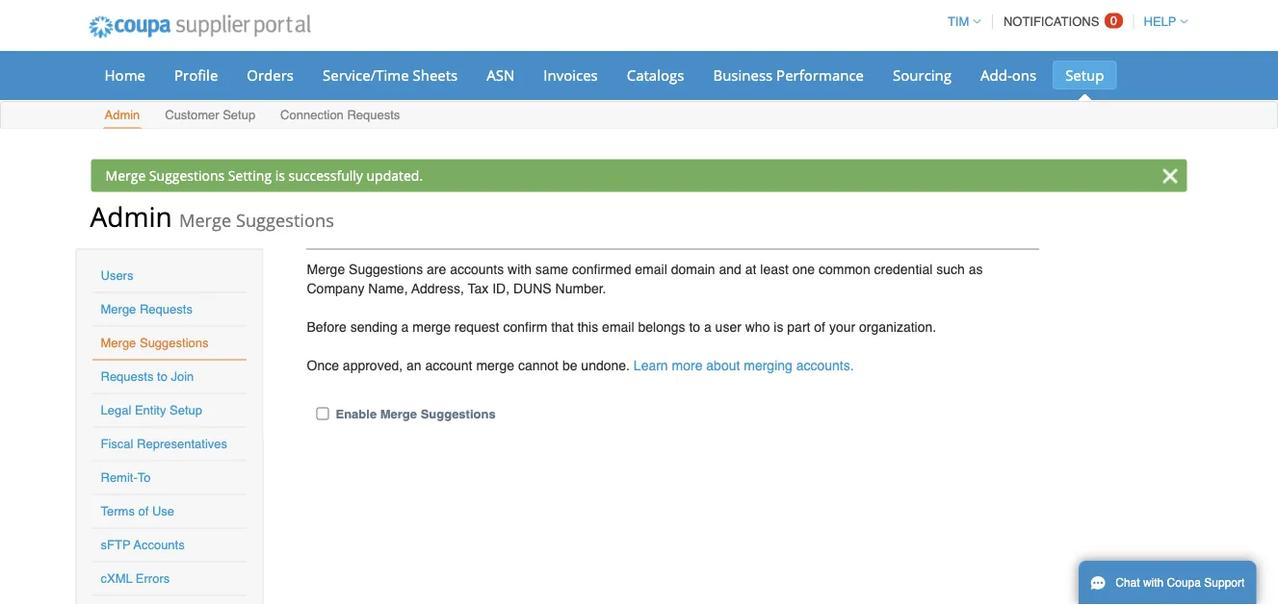 Task type: vqa. For each thing, say whether or not it's contained in the screenshot.
cannot
yes



Task type: describe. For each thing, give the bounding box(es) containing it.
suggestions for merge suggestions are accounts with same confirmed email domain and at least one common credential such as company name, address, tax id, duns number.
[[349, 262, 423, 277]]

merge suggestions are accounts with same confirmed email domain and at least one common credential such as company name, address, tax id, duns number.
[[307, 262, 983, 296]]

add-
[[981, 65, 1012, 85]]

undone.
[[581, 358, 630, 373]]

user
[[715, 319, 742, 335]]

representatives
[[137, 437, 227, 452]]

cxml errors
[[101, 572, 170, 587]]

join
[[171, 370, 194, 384]]

orders link
[[234, 61, 306, 90]]

to
[[138, 471, 151, 485]]

fiscal
[[101, 437, 133, 452]]

errors
[[136, 572, 170, 587]]

merge requests
[[101, 302, 193, 317]]

such
[[936, 262, 965, 277]]

2 a from the left
[[704, 319, 712, 335]]

accounts.
[[796, 358, 854, 373]]

business
[[713, 65, 773, 85]]

2 vertical spatial setup
[[170, 404, 202, 418]]

notifications 0
[[1004, 13, 1117, 29]]

remit-to link
[[101, 471, 151, 485]]

be
[[562, 358, 577, 373]]

admin for admin merge suggestions
[[90, 198, 172, 235]]

admin for admin
[[105, 108, 140, 122]]

1 horizontal spatial of
[[814, 319, 825, 335]]

users
[[101, 269, 133, 283]]

customer
[[165, 108, 219, 122]]

fiscal representatives link
[[101, 437, 227, 452]]

as
[[969, 262, 983, 277]]

legal entity setup
[[101, 404, 202, 418]]

tim link
[[939, 14, 981, 29]]

admin link
[[104, 104, 141, 129]]

enable merge suggestions
[[336, 407, 496, 421]]

successfully
[[289, 167, 363, 185]]

help link
[[1135, 14, 1188, 29]]

about
[[706, 358, 740, 373]]

belongs
[[638, 319, 685, 335]]

learn more about merging accounts. link
[[634, 358, 854, 373]]

setup link
[[1053, 61, 1117, 90]]

before sending a merge request confirm that this email belongs to a user who is part of your organization.
[[307, 319, 936, 335]]

merge inside admin merge suggestions
[[179, 208, 231, 232]]

credential
[[874, 262, 933, 277]]

suggestions inside admin merge suggestions
[[236, 208, 334, 232]]

merging
[[744, 358, 793, 373]]

profile
[[174, 65, 218, 85]]

address,
[[411, 281, 464, 296]]

connection requests link
[[279, 104, 401, 129]]

and
[[719, 262, 741, 277]]

merge for merge suggestions setting is successfully updated.
[[105, 167, 146, 185]]

merge suggestions setting is successfully updated.
[[105, 167, 423, 185]]

terms of use link
[[101, 505, 174, 519]]

number.
[[555, 281, 606, 296]]

account
[[425, 358, 472, 373]]

invoices link
[[531, 61, 610, 90]]

1 horizontal spatial is
[[774, 319, 783, 335]]

learn
[[634, 358, 668, 373]]

organization.
[[859, 319, 936, 335]]

setting
[[228, 167, 272, 185]]

part
[[787, 319, 810, 335]]

chat
[[1116, 577, 1140, 590]]

business performance
[[713, 65, 864, 85]]

terms
[[101, 505, 135, 519]]

entity
[[135, 404, 166, 418]]

1 a from the left
[[401, 319, 409, 335]]

company
[[307, 281, 364, 296]]

accounts
[[450, 262, 504, 277]]

suggestions for merge suggestions setting is successfully updated.
[[149, 167, 225, 185]]

one
[[792, 262, 815, 277]]

orders
[[247, 65, 294, 85]]

customer setup
[[165, 108, 255, 122]]

common
[[819, 262, 870, 277]]

1 vertical spatial email
[[602, 319, 634, 335]]

approved,
[[343, 358, 403, 373]]

2 vertical spatial requests
[[101, 370, 154, 384]]

fiscal representatives
[[101, 437, 227, 452]]

accounts
[[133, 538, 185, 553]]

1 horizontal spatial setup
[[223, 108, 255, 122]]

sending
[[350, 319, 397, 335]]

asn link
[[474, 61, 527, 90]]

0 horizontal spatial to
[[157, 370, 167, 384]]

an
[[406, 358, 421, 373]]

merge for merge requests
[[101, 302, 136, 317]]

least
[[760, 262, 789, 277]]

merge suggestions
[[101, 336, 209, 351]]

profile link
[[162, 61, 230, 90]]

coupa
[[1167, 577, 1201, 590]]

connection
[[280, 108, 344, 122]]

same
[[535, 262, 568, 277]]

suggestions down account
[[421, 407, 496, 421]]



Task type: locate. For each thing, give the bounding box(es) containing it.
requests up the 'legal'
[[101, 370, 154, 384]]

users link
[[101, 269, 133, 283]]

1 horizontal spatial merge
[[476, 358, 514, 373]]

suggestions up name, at the top of page
[[349, 262, 423, 277]]

1 horizontal spatial email
[[635, 262, 667, 277]]

merge down admin link
[[105, 167, 146, 185]]

0 horizontal spatial setup
[[170, 404, 202, 418]]

that
[[551, 319, 574, 335]]

domain
[[671, 262, 715, 277]]

with inside 'button'
[[1143, 577, 1164, 590]]

0 horizontal spatial with
[[508, 262, 532, 277]]

with
[[508, 262, 532, 277], [1143, 577, 1164, 590]]

sftp accounts link
[[101, 538, 185, 553]]

is left part
[[774, 319, 783, 335]]

a
[[401, 319, 409, 335], [704, 319, 712, 335]]

more
[[672, 358, 703, 373]]

service/time sheets link
[[310, 61, 470, 90]]

notifications
[[1004, 14, 1099, 29]]

is
[[275, 167, 285, 185], [774, 319, 783, 335]]

1 vertical spatial to
[[157, 370, 167, 384]]

business performance link
[[701, 61, 877, 90]]

asn
[[487, 65, 515, 85]]

terms of use
[[101, 505, 174, 519]]

to right the belongs
[[689, 319, 700, 335]]

once
[[307, 358, 339, 373]]

sourcing link
[[880, 61, 964, 90]]

coupa supplier portal image
[[76, 3, 324, 51]]

merge down address,
[[412, 319, 451, 335]]

0 vertical spatial merge
[[412, 319, 451, 335]]

merge up company
[[307, 262, 345, 277]]

1 horizontal spatial with
[[1143, 577, 1164, 590]]

requests to join
[[101, 370, 194, 384]]

remit-to
[[101, 471, 151, 485]]

home link
[[92, 61, 158, 90]]

setup right customer on the top left of the page
[[223, 108, 255, 122]]

invoices
[[543, 65, 598, 85]]

merge
[[105, 167, 146, 185], [179, 208, 231, 232], [307, 262, 345, 277], [101, 302, 136, 317], [101, 336, 136, 351], [380, 407, 417, 421]]

merge for merge suggestions
[[101, 336, 136, 351]]

confirm
[[503, 319, 547, 335]]

email inside merge suggestions are accounts with same confirmed email domain and at least one common credential such as company name, address, tax id, duns number.
[[635, 262, 667, 277]]

merge down merge requests
[[101, 336, 136, 351]]

email left domain
[[635, 262, 667, 277]]

1 vertical spatial merge
[[476, 358, 514, 373]]

requests for connection requests
[[347, 108, 400, 122]]

admin down 'home' link
[[105, 108, 140, 122]]

remit-
[[101, 471, 138, 485]]

who
[[745, 319, 770, 335]]

performance
[[776, 65, 864, 85]]

0 vertical spatial email
[[635, 262, 667, 277]]

0 horizontal spatial merge
[[412, 319, 451, 335]]

email
[[635, 262, 667, 277], [602, 319, 634, 335]]

navigation
[[939, 3, 1188, 40]]

connection requests
[[280, 108, 400, 122]]

sheets
[[413, 65, 458, 85]]

legal entity setup link
[[101, 404, 202, 418]]

suggestions inside merge suggestions are accounts with same confirmed email domain and at least one common credential such as company name, address, tax id, duns number.
[[349, 262, 423, 277]]

are
[[427, 262, 446, 277]]

use
[[152, 505, 174, 519]]

admin up users
[[90, 198, 172, 235]]

1 vertical spatial requests
[[140, 302, 193, 317]]

a right sending
[[401, 319, 409, 335]]

admin merge suggestions
[[90, 198, 334, 235]]

cannot
[[518, 358, 559, 373]]

enable
[[336, 407, 377, 421]]

to left join
[[157, 370, 167, 384]]

with up duns
[[508, 262, 532, 277]]

a left user at the right
[[704, 319, 712, 335]]

0 horizontal spatial email
[[602, 319, 634, 335]]

0 vertical spatial admin
[[105, 108, 140, 122]]

catalogs
[[627, 65, 684, 85]]

1 vertical spatial setup
[[223, 108, 255, 122]]

cxml
[[101, 572, 132, 587]]

your
[[829, 319, 855, 335]]

requests for merge requests
[[140, 302, 193, 317]]

requests to join link
[[101, 370, 194, 384]]

merge down the request
[[476, 358, 514, 373]]

sourcing
[[893, 65, 952, 85]]

merge down users link
[[101, 302, 136, 317]]

1 horizontal spatial to
[[689, 319, 700, 335]]

navigation containing notifications 0
[[939, 3, 1188, 40]]

requests up merge suggestions link
[[140, 302, 193, 317]]

setup down join
[[170, 404, 202, 418]]

0 vertical spatial requests
[[347, 108, 400, 122]]

to
[[689, 319, 700, 335], [157, 370, 167, 384]]

with inside merge suggestions are accounts with same confirmed email domain and at least one common credential such as company name, address, tax id, duns number.
[[508, 262, 532, 277]]

add-ons link
[[968, 61, 1049, 90]]

0 horizontal spatial is
[[275, 167, 285, 185]]

0 vertical spatial to
[[689, 319, 700, 335]]

with right "chat"
[[1143, 577, 1164, 590]]

email right this
[[602, 319, 634, 335]]

duns
[[513, 281, 552, 296]]

cxml errors link
[[101, 572, 170, 587]]

setup down notifications 0
[[1065, 65, 1104, 85]]

tax
[[468, 281, 489, 296]]

0 vertical spatial setup
[[1065, 65, 1104, 85]]

catalogs link
[[614, 61, 697, 90]]

0 vertical spatial of
[[814, 319, 825, 335]]

0 horizontal spatial a
[[401, 319, 409, 335]]

before
[[307, 319, 347, 335]]

confirmed
[[572, 262, 631, 277]]

merge
[[412, 319, 451, 335], [476, 358, 514, 373]]

merge suggestions link
[[101, 336, 209, 351]]

of right part
[[814, 319, 825, 335]]

admin
[[105, 108, 140, 122], [90, 198, 172, 235]]

once approved, an account merge cannot be undone. learn more about merging accounts.
[[307, 358, 854, 373]]

sftp
[[101, 538, 130, 553]]

1 vertical spatial is
[[774, 319, 783, 335]]

of left use
[[138, 505, 149, 519]]

ons
[[1012, 65, 1037, 85]]

1 horizontal spatial a
[[704, 319, 712, 335]]

1 vertical spatial admin
[[90, 198, 172, 235]]

merge for merge suggestions are accounts with same confirmed email domain and at least one common credential such as company name, address, tax id, duns number.
[[307, 262, 345, 277]]

suggestions for merge suggestions
[[140, 336, 209, 351]]

0 horizontal spatial of
[[138, 505, 149, 519]]

support
[[1204, 577, 1245, 590]]

updated.
[[366, 167, 423, 185]]

is right setting
[[275, 167, 285, 185]]

0 vertical spatial with
[[508, 262, 532, 277]]

suggestions down merge suggestions setting is successfully updated.
[[236, 208, 334, 232]]

merge down setting
[[179, 208, 231, 232]]

suggestions
[[149, 167, 225, 185], [236, 208, 334, 232], [349, 262, 423, 277], [140, 336, 209, 351], [421, 407, 496, 421]]

at
[[745, 262, 756, 277]]

0 vertical spatial is
[[275, 167, 285, 185]]

1 vertical spatial of
[[138, 505, 149, 519]]

requests down the service/time at the left
[[347, 108, 400, 122]]

None checkbox
[[316, 408, 329, 420]]

suggestions up admin merge suggestions
[[149, 167, 225, 185]]

suggestions up join
[[140, 336, 209, 351]]

2 horizontal spatial setup
[[1065, 65, 1104, 85]]

sftp accounts
[[101, 538, 185, 553]]

add-ons
[[981, 65, 1037, 85]]

chat with coupa support button
[[1079, 562, 1256, 606]]

merge right "enable"
[[380, 407, 417, 421]]

0
[[1110, 13, 1117, 28]]

merge inside merge suggestions are accounts with same confirmed email domain and at least one common credential such as company name, address, tax id, duns number.
[[307, 262, 345, 277]]

1 vertical spatial with
[[1143, 577, 1164, 590]]



